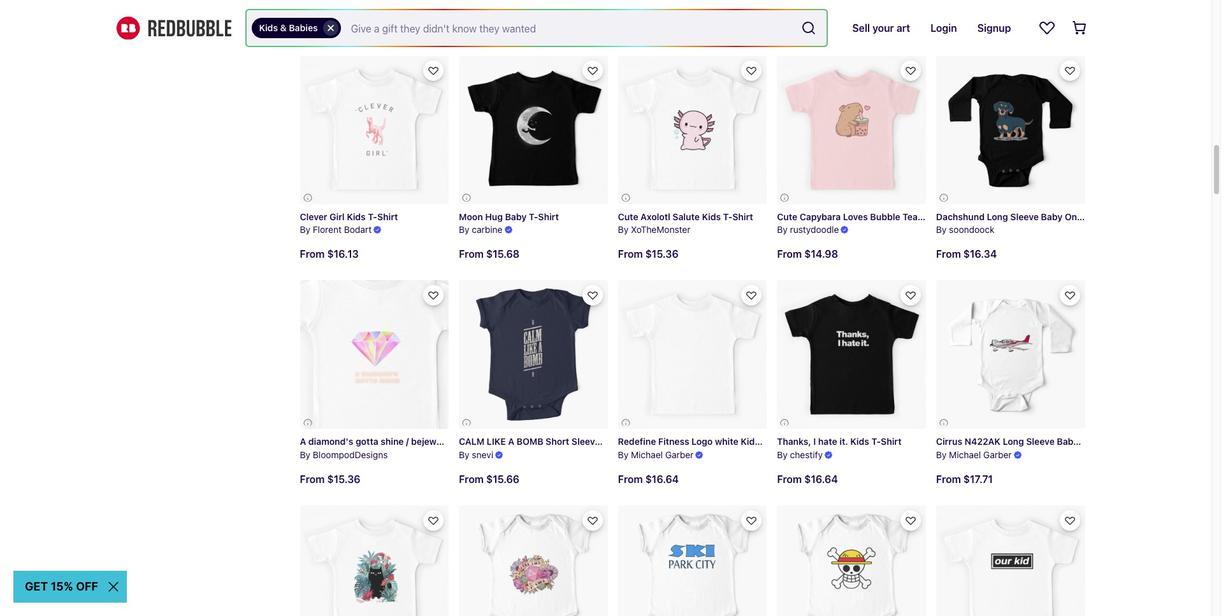 Task type: vqa. For each thing, say whether or not it's contained in the screenshot.
From for Redefine Fitness Logo white Kids T-Shirt
yes



Task type: describe. For each thing, give the bounding box(es) containing it.
$15.66
[[486, 474, 520, 486]]

by michael garber for $16.64
[[618, 450, 694, 461]]

garber for $16.64
[[665, 450, 694, 461]]

from $15.36 for by bloompoddesigns
[[300, 474, 360, 485]]

a inside a diamond's gotta shine / bejeweled kids t-shirt by bloompoddesigns
[[300, 437, 306, 447]]

like
[[487, 437, 506, 447]]

sleeve inside the dachshund long sleeve baby one-piece by soondoock
[[1010, 211, 1039, 222]]

thanks,
[[777, 437, 811, 447]]

from $16.64 for michael
[[618, 474, 679, 486]]

roll like a girl short sleeve baby one-piece image
[[459, 506, 608, 617]]

axolotl
[[641, 211, 670, 222]]

baby inside the dachshund long sleeve baby one-piece by soondoock
[[1041, 211, 1063, 222]]

$16.34
[[964, 249, 997, 260]]

from $17.71
[[936, 474, 993, 486]]

by for redefine fitness logo white kids t-shirt
[[618, 450, 629, 461]]

piece inside the dachshund long sleeve baby one-piece by soondoock
[[1086, 211, 1110, 222]]

redefine fitness logo white kids t-shirt
[[618, 437, 792, 447]]

by inside a diamond's gotta shine / bejeweled kids t-shirt by bloompoddesigns
[[300, 450, 310, 461]]

kids right "white"
[[741, 437, 760, 447]]

girl
[[330, 211, 345, 222]]

$16.13
[[327, 249, 359, 260]]

bubble
[[870, 211, 900, 222]]

from $15.68
[[459, 249, 520, 260]]

from for moon hug baby t-shirt
[[459, 249, 484, 260]]

long inside the dachshund long sleeve baby one-piece by soondoock
[[987, 211, 1008, 222]]

kids up bodart
[[347, 211, 366, 222]]

bejeweled
[[411, 437, 455, 447]]

popoki kids t-shirt image
[[300, 506, 449, 617]]

kids right it.
[[850, 437, 869, 447]]

&
[[280, 22, 287, 33]]

babies
[[289, 22, 318, 33]]

cirrus n422ak long sleeve baby one-piece image
[[936, 281, 1085, 430]]

by snevi
[[459, 450, 493, 461]]

cirrus n422ak long sleeve baby one-piece
[[936, 437, 1126, 447]]

shirt up by chestify
[[771, 437, 792, 447]]

$15.36 for diamond's
[[327, 474, 360, 485]]

carbine
[[472, 225, 503, 235]]

from $16.34
[[936, 249, 997, 260]]

1 vertical spatial long
[[1003, 437, 1024, 447]]

shirt right girl
[[377, 211, 398, 222]]

redefine fitness logo white kids t-shirt image
[[618, 281, 767, 430]]

Kids & Babies field
[[246, 10, 827, 46]]

kids inside a diamond's gotta shine / bejeweled kids t-shirt by bloompoddesigns
[[457, 437, 476, 447]]

cirrus
[[936, 437, 962, 447]]

our kid - oasis band tribute - made in the 90s kids t-shirt image
[[936, 506, 1085, 617]]

by for clever girl kids t-shirt
[[300, 225, 310, 235]]

thanks, i hate it. kids t-shirt
[[777, 437, 902, 447]]

by carbine
[[459, 225, 503, 235]]

from for clever girl kids t-shirt
[[300, 249, 325, 260]]

park city utah shirts short sleeve baby one-piece image
[[618, 506, 767, 617]]

from $16.64 for chestify
[[777, 474, 838, 486]]

by for moon hug baby t-shirt
[[459, 225, 469, 235]]

clever
[[300, 211, 327, 222]]

fitness
[[658, 437, 689, 447]]

by for cirrus n422ak long sleeve baby one-piece
[[936, 450, 947, 461]]

dachshund long sleeve baby one-piece image
[[936, 55, 1085, 204]]

shirt right it.
[[881, 437, 902, 447]]

kids inside button
[[259, 22, 278, 33]]

$15.36 for axolotl
[[645, 249, 679, 260]]

a diamond's gotta shine / bejeweled kids t-shirt image
[[263, 243, 486, 467]]

shine
[[381, 437, 404, 447]]

from for cirrus n422ak long sleeve baby one-piece
[[936, 474, 961, 486]]

kids & babies
[[259, 22, 318, 33]]

thanks, i hate it. kids t-shirt image
[[777, 281, 926, 430]]

by inside cute axolotl salute kids t-shirt by xothemonster
[[618, 225, 629, 235]]

$17.71
[[964, 474, 993, 486]]

shirt up soondoock at the top of page
[[950, 211, 971, 222]]

from for cute axolotl salute kids t-shirt
[[618, 249, 643, 260]]

cute for cute axolotl salute kids t-shirt by xothemonster
[[618, 211, 638, 222]]

from left $15.79
[[777, 19, 802, 30]]

from $14.98
[[777, 249, 838, 260]]

tea
[[903, 211, 918, 222]]

diamond's
[[308, 437, 353, 447]]

cute axolotl salute kids t-shirt image
[[618, 55, 767, 204]]

t- inside a diamond's gotta shine / bejeweled kids t-shirt by bloompoddesigns
[[478, 437, 487, 447]]

moon hug baby t-shirt image
[[459, 55, 608, 204]]

$16.64 for chestify
[[804, 474, 838, 486]]

from for dachshund long sleeve baby one-piece
[[936, 249, 961, 260]]

one- inside the dachshund long sleeve baby one-piece by soondoock
[[1065, 211, 1086, 222]]

michael for $16.64
[[631, 450, 663, 461]]

n422ak
[[965, 437, 1001, 447]]

by rustydoodle
[[777, 225, 839, 235]]

bodart
[[344, 225, 372, 235]]

cute for cute capybara loves bubble tea kids t-shirt
[[777, 211, 797, 222]]

t- right hug
[[529, 211, 538, 222]]

from for redefine fitness logo white kids t-shirt
[[618, 474, 643, 486]]

michael for $17.71
[[949, 450, 981, 461]]

bloompoddesigns
[[313, 450, 388, 461]]

salute
[[673, 211, 700, 222]]

kids & babies button
[[251, 18, 341, 38]]

it.
[[840, 437, 848, 447]]

by michael garber for $17.71
[[936, 450, 1012, 461]]



Task type: locate. For each thing, give the bounding box(es) containing it.
from down by chestify
[[777, 474, 802, 486]]

t- inside cute axolotl salute kids t-shirt by xothemonster
[[723, 211, 733, 222]]

0 vertical spatial from $15.36
[[618, 249, 679, 260]]

t- left "thanks,"
[[762, 437, 771, 447]]

i
[[813, 437, 816, 447]]

t- right it.
[[872, 437, 881, 447]]

logo
[[692, 437, 713, 447]]

1 horizontal spatial michael
[[949, 450, 981, 461]]

garber
[[665, 450, 694, 461], [983, 450, 1012, 461]]

hug
[[485, 211, 503, 222]]

long
[[987, 211, 1008, 222], [1003, 437, 1024, 447]]

$15.36 down the bloompoddesigns
[[327, 474, 360, 485]]

florent
[[313, 225, 342, 235]]

by michael garber down n422ak
[[936, 450, 1012, 461]]

0 horizontal spatial $15.36
[[327, 474, 360, 485]]

from $16.13
[[300, 249, 359, 260]]

0 horizontal spatial cute
[[618, 211, 638, 222]]

from down by snevi
[[459, 474, 484, 486]]

2 by michael garber from the left
[[936, 450, 1012, 461]]

soondoock
[[949, 225, 995, 235]]

1 $16.64 from the left
[[804, 474, 838, 486]]

2 $16.64 from the left
[[645, 474, 679, 486]]

cute left axolotl
[[618, 211, 638, 222]]

from down redefine
[[618, 474, 643, 486]]

from $15.36 down the bloompoddesigns
[[300, 474, 360, 485]]

from for cute capybara loves bubble tea kids t-shirt
[[777, 249, 802, 260]]

shirt inside a diamond's gotta shine / bejeweled kids t-shirt by bloompoddesigns
[[487, 437, 508, 447]]

gotta
[[356, 437, 378, 447]]

clever girl kids t-shirt
[[300, 211, 398, 222]]

1 michael from the left
[[631, 450, 663, 461]]

kids up by snevi
[[457, 437, 476, 447]]

long right n422ak
[[1003, 437, 1024, 447]]

garber down n422ak
[[983, 450, 1012, 461]]

$15.62
[[964, 19, 996, 30]]

michael down redefine
[[631, 450, 663, 461]]

white
[[715, 437, 739, 447]]

from $15.36 down xothemonster
[[618, 249, 679, 260]]

shirt inside cute axolotl salute kids t-shirt by xothemonster
[[733, 211, 753, 222]]

1 vertical spatial $15.36
[[327, 474, 360, 485]]

by down "thanks,"
[[777, 450, 788, 461]]

rustydoodle
[[790, 225, 839, 235]]

a left diamond's
[[300, 437, 306, 447]]

loves
[[843, 211, 868, 222]]

0 horizontal spatial a
[[300, 437, 306, 447]]

dachshund
[[936, 211, 985, 222]]

1 horizontal spatial by michael garber
[[936, 450, 1012, 461]]

$15.36 down xothemonster
[[645, 249, 679, 260]]

shirt up 'snevi'
[[487, 437, 508, 447]]

from down by carbine
[[459, 249, 484, 260]]

by for calm like a bomb short sleeve baby one-piece
[[459, 450, 469, 461]]

redefine
[[618, 437, 656, 447]]

a right like
[[508, 437, 514, 447]]

moon
[[459, 211, 483, 222]]

$15.68
[[486, 249, 520, 260]]

calm
[[459, 437, 484, 447]]

by down dachshund
[[936, 225, 947, 235]]

michael
[[631, 450, 663, 461], [949, 450, 981, 461]]

shirt right salute
[[733, 211, 753, 222]]

2 a from the left
[[508, 437, 514, 447]]

0 vertical spatial long
[[987, 211, 1008, 222]]

hate
[[818, 437, 837, 447]]

Search term search field
[[341, 10, 796, 46]]

2 from $16.64 from the left
[[618, 474, 679, 486]]

from $16.64 down redefine
[[618, 474, 679, 486]]

from down the florent
[[300, 249, 325, 260]]

dachshund long sleeve baby one-piece by soondoock
[[936, 211, 1110, 235]]

calm like a bomb short sleeve baby one-piece image
[[459, 281, 608, 430]]

0 horizontal spatial by michael garber
[[618, 450, 694, 461]]

from $16.64 down chestify
[[777, 474, 838, 486]]

t- right salute
[[723, 211, 733, 222]]

a
[[300, 437, 306, 447], [508, 437, 514, 447]]

1 horizontal spatial $15.36
[[645, 249, 679, 260]]

by chestify
[[777, 450, 823, 461]]

from $16.64
[[777, 474, 838, 486], [618, 474, 679, 486]]

from $15.36 for by xothemonster
[[618, 249, 679, 260]]

$14.98
[[804, 249, 838, 260]]

by
[[300, 225, 310, 235], [459, 225, 469, 235], [777, 225, 788, 235], [618, 225, 629, 235], [936, 225, 947, 235], [300, 450, 310, 461], [459, 450, 469, 461], [777, 450, 788, 461], [618, 450, 629, 461], [936, 450, 947, 461]]

from for thanks, i hate it. kids t-shirt
[[777, 474, 802, 486]]

from down diamond's
[[300, 474, 325, 485]]

chestify
[[790, 450, 823, 461]]

from for a diamond's gotta shine / bejeweled kids t-shirt
[[300, 474, 325, 485]]

1 horizontal spatial a
[[508, 437, 514, 447]]

redbubble logo image
[[116, 16, 231, 40]]

cute up by rustydoodle
[[777, 211, 797, 222]]

snevi
[[472, 450, 493, 461]]

by for cute capybara loves bubble tea kids t-shirt
[[777, 225, 788, 235]]

garber for $17.71
[[983, 450, 1012, 461]]

moon hug baby t-shirt
[[459, 211, 559, 222]]

by down redefine
[[618, 450, 629, 461]]

1 by michael garber from the left
[[618, 450, 694, 461]]

michael down cirrus
[[949, 450, 981, 461]]

cute
[[777, 211, 797, 222], [618, 211, 638, 222]]

$16.64 down chestify
[[804, 474, 838, 486]]

from left $17.71
[[936, 474, 961, 486]]

t-
[[368, 211, 377, 222], [529, 211, 538, 222], [941, 211, 950, 222], [723, 211, 733, 222], [478, 437, 487, 447], [872, 437, 881, 447], [762, 437, 771, 447]]

$15.79
[[804, 19, 837, 30]]

by down cirrus
[[936, 450, 947, 461]]

by florent bodart
[[300, 225, 372, 235]]

from $15.66
[[459, 474, 520, 486]]

by left rustydoodle
[[777, 225, 788, 235]]

t- up 'snevi'
[[478, 437, 487, 447]]

1 from $16.64 from the left
[[777, 474, 838, 486]]

1 horizontal spatial from $15.36
[[618, 249, 679, 260]]

1 vertical spatial from $15.36
[[300, 474, 360, 485]]

1 cute from the left
[[777, 211, 797, 222]]

shirt
[[377, 211, 398, 222], [538, 211, 559, 222], [950, 211, 971, 222], [733, 211, 753, 222], [487, 437, 508, 447], [881, 437, 902, 447], [771, 437, 792, 447]]

xothemonster
[[631, 225, 691, 235]]

bomb
[[517, 437, 543, 447]]

from left $15.62 in the right of the page
[[936, 19, 961, 30]]

by left xothemonster
[[618, 225, 629, 235]]

0 horizontal spatial $16.64
[[645, 474, 679, 486]]

one-
[[1065, 211, 1086, 222], [626, 437, 648, 447], [1081, 437, 1102, 447]]

from $15.36
[[618, 249, 679, 260], [300, 474, 360, 485]]

0 vertical spatial $15.36
[[645, 249, 679, 260]]

1 horizontal spatial $16.64
[[804, 474, 838, 486]]

short
[[546, 437, 569, 447]]

2 garber from the left
[[983, 450, 1012, 461]]

cute axolotl salute kids t-shirt by xothemonster
[[618, 211, 753, 235]]

modal overlay box frame element
[[300, 0, 608, 45]]

kids right salute
[[702, 211, 721, 222]]

from $15.62
[[936, 19, 996, 30]]

sleeve
[[1010, 211, 1039, 222], [572, 437, 600, 447], [1026, 437, 1055, 447]]

by down "clever"
[[300, 225, 310, 235]]

piece
[[1086, 211, 1110, 222], [648, 437, 671, 447], [1102, 437, 1126, 447]]

by for thanks, i hate it. kids t-shirt
[[777, 450, 788, 461]]

0 horizontal spatial garber
[[665, 450, 694, 461]]

0 horizontal spatial from $15.36
[[300, 474, 360, 485]]

baby
[[505, 211, 527, 222], [1041, 211, 1063, 222], [602, 437, 624, 447], [1057, 437, 1078, 447]]

clever girl kids t-shirt image
[[300, 55, 449, 204]]

from down by rustydoodle
[[777, 249, 802, 260]]

2 cute from the left
[[618, 211, 638, 222]]

a diamond's gotta shine / bejeweled kids t-shirt by bloompoddesigns
[[300, 437, 508, 461]]

from for calm like a bomb short sleeve baby one-piece
[[459, 474, 484, 486]]

$16.64
[[804, 474, 838, 486], [645, 474, 679, 486]]

t- up soondoock at the top of page
[[941, 211, 950, 222]]

from $15.79
[[777, 19, 837, 30]]

kids inside cute axolotl salute kids t-shirt by xothemonster
[[702, 211, 721, 222]]

1 a from the left
[[300, 437, 306, 447]]

shirt right hug
[[538, 211, 559, 222]]

t- up bodart
[[368, 211, 377, 222]]

by down moon
[[459, 225, 469, 235]]

0 horizontal spatial michael
[[631, 450, 663, 461]]

by inside the dachshund long sleeve baby one-piece by soondoock
[[936, 225, 947, 235]]

cute capybara loves bubble tea kids t-shirt image
[[777, 55, 926, 204]]

from left $16.34
[[936, 249, 961, 260]]

1 horizontal spatial garber
[[983, 450, 1012, 461]]

garber down fitness in the right bottom of the page
[[665, 450, 694, 461]]

by michael garber down fitness in the right bottom of the page
[[618, 450, 694, 461]]

1 horizontal spatial cute
[[777, 211, 797, 222]]

2 michael from the left
[[949, 450, 981, 461]]

capybara
[[800, 211, 841, 222]]

by michael garber
[[618, 450, 694, 461], [936, 450, 1012, 461]]

cute capybara loves bubble tea kids t-shirt
[[777, 211, 971, 222]]

calm like a bomb short sleeve baby one-piece
[[459, 437, 671, 447]]

1 garber from the left
[[665, 450, 694, 461]]

kids
[[259, 22, 278, 33], [347, 211, 366, 222], [920, 211, 939, 222], [702, 211, 721, 222], [457, 437, 476, 447], [850, 437, 869, 447], [741, 437, 760, 447]]

$16.64 for michael
[[645, 474, 679, 486]]

from down xothemonster
[[618, 249, 643, 260]]

0 horizontal spatial from $16.64
[[618, 474, 679, 486]]

kids right tea at the right of page
[[920, 211, 939, 222]]

1 horizontal spatial from $16.64
[[777, 474, 838, 486]]

by down calm
[[459, 450, 469, 461]]

kids left &
[[259, 22, 278, 33]]

from
[[777, 19, 802, 30], [936, 19, 961, 30], [618, 249, 643, 260], [936, 249, 961, 260], [300, 249, 325, 260], [459, 249, 484, 260], [777, 249, 802, 260], [300, 474, 325, 485], [459, 474, 484, 486], [777, 474, 802, 486], [618, 474, 643, 486], [936, 474, 961, 486]]

/
[[406, 437, 409, 447]]

$16.64 down fitness in the right bottom of the page
[[645, 474, 679, 486]]

by down diamond's
[[300, 450, 310, 461]]

$15.36
[[645, 249, 679, 260], [327, 474, 360, 485]]

one piece jolly  roger short sleeve baby one-piece image
[[777, 506, 926, 617]]

cute inside cute axolotl salute kids t-shirt by xothemonster
[[618, 211, 638, 222]]

long up soondoock at the top of page
[[987, 211, 1008, 222]]



